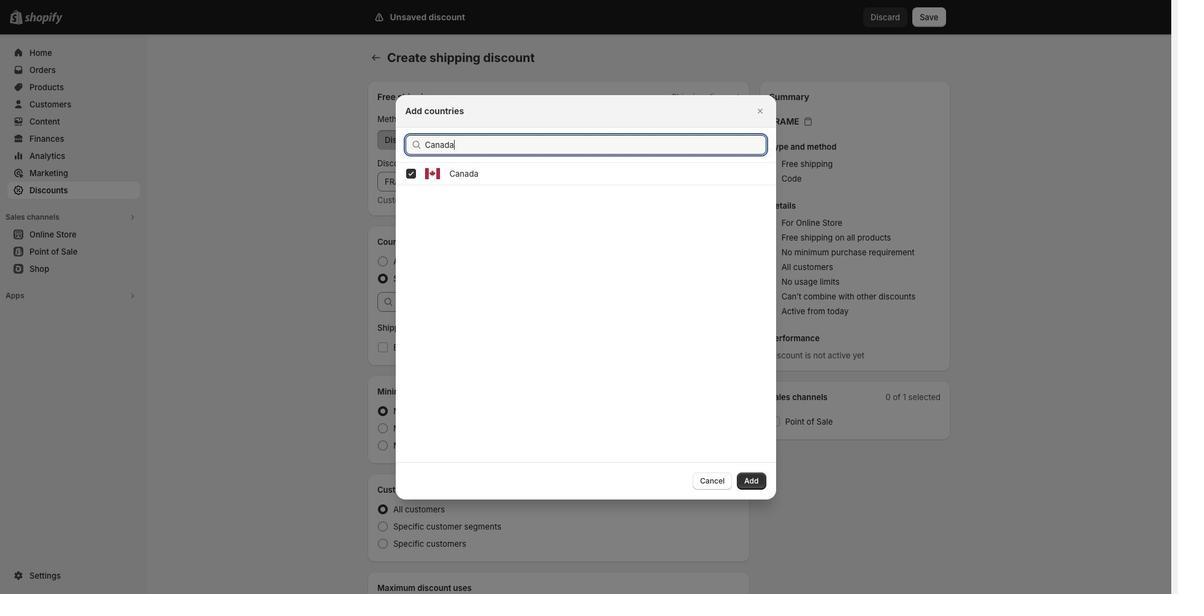 Task type: describe. For each thing, give the bounding box(es) containing it.
shopify image
[[25, 12, 63, 25]]



Task type: vqa. For each thing, say whether or not it's contained in the screenshot.
the right shipping
no



Task type: locate. For each thing, give the bounding box(es) containing it.
dialog
[[0, 95, 1172, 499]]

Search countries text field
[[425, 135, 766, 154]]



